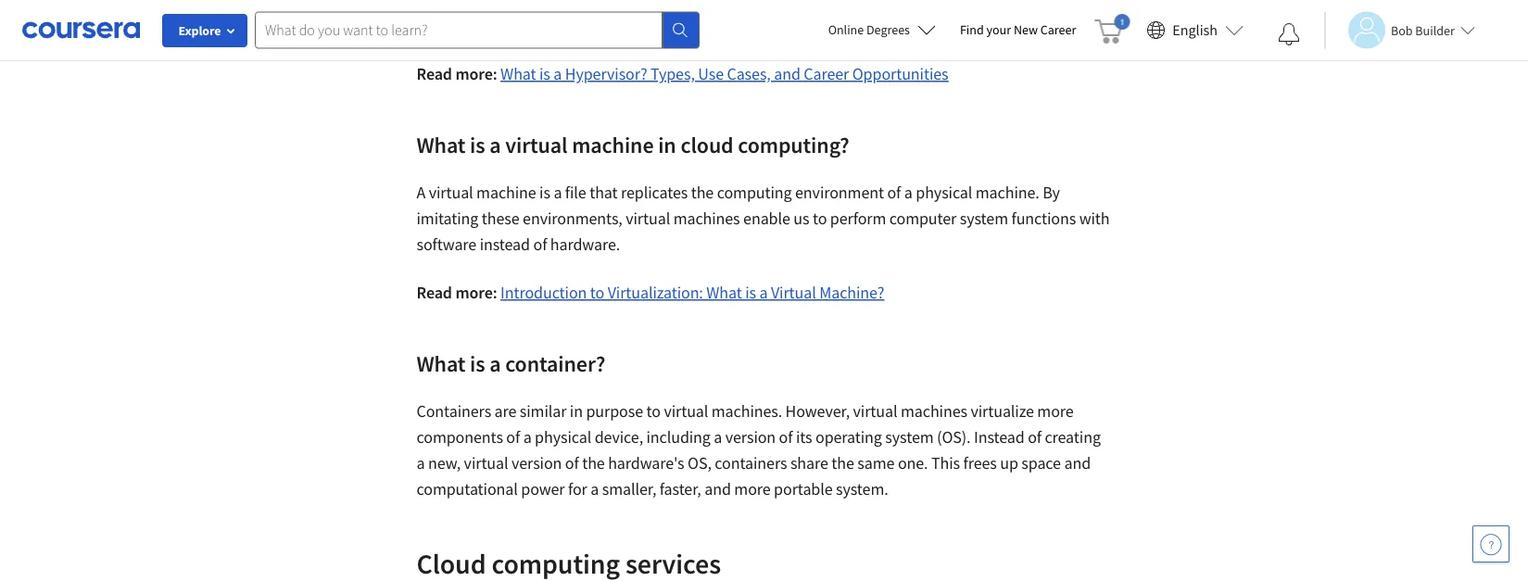 Task type: locate. For each thing, give the bounding box(es) containing it.
machine up these
[[476, 182, 536, 203]]

machine up that
[[572, 131, 654, 158]]

2 vertical spatial to
[[646, 401, 661, 422]]

1 horizontal spatial computing
[[717, 182, 792, 203]]

0 horizontal spatial in
[[570, 401, 583, 422]]

2 horizontal spatial to
[[813, 208, 827, 229]]

in
[[658, 131, 676, 158], [570, 401, 583, 422]]

more down containers
[[734, 479, 771, 499]]

a down similar
[[523, 427, 532, 448]]

1 horizontal spatial system
[[960, 208, 1008, 229]]

physical inside containers are similar in purpose to virtual machines. however, virtual machines virtualize more components of a physical device, including a version of its operating system (os). instead of creating a new, virtual version of the hardware's os, containers share the same one. this frees up space and computational power for a smaller, faster, and more portable system.
[[535, 427, 591, 448]]

computing up enable
[[717, 182, 792, 203]]

0 vertical spatial more:
[[455, 63, 497, 84]]

more
[[1037, 401, 1074, 422], [734, 479, 771, 499]]

services
[[625, 546, 721, 581]]

computing down power on the bottom of the page
[[491, 546, 620, 581]]

0 vertical spatial version
[[725, 427, 776, 448]]

1 vertical spatial more:
[[455, 282, 497, 303]]

and down os,
[[704, 479, 731, 499]]

computing
[[717, 182, 792, 203], [491, 546, 620, 581]]

0 horizontal spatial machines
[[673, 208, 740, 229]]

2 read from the top
[[417, 282, 452, 303]]

1 vertical spatial in
[[570, 401, 583, 422]]

machines up (os).
[[901, 401, 967, 422]]

0 vertical spatial to
[[813, 208, 827, 229]]

perform
[[830, 208, 886, 229]]

a down machines.
[[714, 427, 722, 448]]

what right virtualization:
[[706, 282, 742, 303]]

instead
[[480, 234, 530, 255]]

and
[[774, 63, 800, 84], [1064, 453, 1091, 474], [704, 479, 731, 499]]

0 vertical spatial and
[[774, 63, 800, 84]]

0 horizontal spatial physical
[[535, 427, 591, 448]]

hypervisor?
[[565, 63, 647, 84]]

is inside a virtual machine is a file that replicates the computing environment of a physical machine. by imitating these environments, virtual machines enable us to perform computer system functions with software instead of hardware.
[[539, 182, 550, 203]]

0 vertical spatial career
[[1040, 21, 1076, 38]]

of
[[887, 182, 901, 203], [533, 234, 547, 255], [506, 427, 520, 448], [779, 427, 793, 448], [1028, 427, 1042, 448], [565, 453, 579, 474]]

0 horizontal spatial version
[[512, 453, 562, 474]]

to inside containers are similar in purpose to virtual machines. however, virtual machines virtualize more components of a physical device, including a version of its operating system (os). instead of creating a new, virtual version of the hardware's os, containers share the same one. this frees up space and computational power for a smaller, faster, and more portable system.
[[646, 401, 661, 422]]

1 vertical spatial machines
[[901, 401, 967, 422]]

the right replicates
[[691, 182, 714, 203]]

to down the hardware.
[[590, 282, 604, 303]]

0 horizontal spatial system
[[885, 427, 934, 448]]

more:
[[455, 63, 497, 84], [455, 282, 497, 303]]

system down machine.
[[960, 208, 1008, 229]]

bob builder
[[1391, 22, 1455, 38]]

system up one. at right bottom
[[885, 427, 934, 448]]

1 vertical spatial system
[[885, 427, 934, 448]]

purpose
[[586, 401, 643, 422]]

imitating
[[417, 208, 478, 229]]

english button
[[1139, 0, 1251, 60]]

types,
[[650, 63, 695, 84]]

0 horizontal spatial more
[[734, 479, 771, 499]]

1 vertical spatial and
[[1064, 453, 1091, 474]]

more: down instead
[[455, 282, 497, 303]]

of up 'computer'
[[887, 182, 901, 203]]

None search field
[[255, 12, 700, 49]]

0 vertical spatial computing
[[717, 182, 792, 203]]

what
[[500, 63, 536, 84], [417, 131, 466, 158], [706, 282, 742, 303], [417, 349, 466, 377]]

a up are
[[489, 349, 501, 377]]

in left 'cloud'
[[658, 131, 676, 158]]

read down software
[[417, 282, 452, 303]]

more up creating
[[1037, 401, 1074, 422]]

1 vertical spatial read
[[417, 282, 452, 303]]

2 vertical spatial and
[[704, 479, 731, 499]]

2 horizontal spatial the
[[831, 453, 854, 474]]

0 horizontal spatial and
[[704, 479, 731, 499]]

containers
[[715, 453, 787, 474]]

2 horizontal spatial and
[[1064, 453, 1091, 474]]

0 horizontal spatial career
[[804, 63, 849, 84]]

0 horizontal spatial machine
[[476, 182, 536, 203]]

the up for
[[582, 453, 605, 474]]

us
[[793, 208, 809, 229]]

1 horizontal spatial to
[[646, 401, 661, 422]]

physical down similar
[[535, 427, 591, 448]]

1 horizontal spatial the
[[691, 182, 714, 203]]

virtualize
[[971, 401, 1034, 422]]

more: down what do you want to learn? text field
[[455, 63, 497, 84]]

one.
[[898, 453, 928, 474]]

virtual
[[505, 131, 568, 158], [429, 182, 473, 203], [626, 208, 670, 229], [664, 401, 708, 422], [853, 401, 897, 422], [464, 453, 508, 474]]

machines
[[673, 208, 740, 229], [901, 401, 967, 422]]

is left the file
[[539, 182, 550, 203]]

0 vertical spatial machine
[[572, 131, 654, 158]]

virtual up imitating
[[429, 182, 473, 203]]

system inside containers are similar in purpose to virtual machines. however, virtual machines virtualize more components of a physical device, including a version of its operating system (os). instead of creating a new, virtual version of the hardware's os, containers share the same one. this frees up space and computational power for a smaller, faster, and more portable system.
[[885, 427, 934, 448]]

read down what do you want to learn? text field
[[417, 63, 452, 84]]

opportunities
[[852, 63, 948, 84]]

what down what do you want to learn? text field
[[500, 63, 536, 84]]

and right cases,
[[774, 63, 800, 84]]

0 horizontal spatial to
[[590, 282, 604, 303]]

version up containers
[[725, 427, 776, 448]]

is left virtual
[[745, 282, 756, 303]]

a virtual machine is a file that replicates the computing environment of a physical machine. by imitating these environments, virtual machines enable us to perform computer system functions with software instead of hardware.
[[417, 182, 1110, 255]]

these
[[482, 208, 519, 229]]

read more: introduction to virtualization: what is a virtual machine?
[[417, 282, 884, 303]]

creating
[[1045, 427, 1101, 448]]

1 horizontal spatial machines
[[901, 401, 967, 422]]

computing inside a virtual machine is a file that replicates the computing environment of a physical machine. by imitating these environments, virtual machines enable us to perform computer system functions with software instead of hardware.
[[717, 182, 792, 203]]

hardware's
[[608, 453, 684, 474]]

and down creating
[[1064, 453, 1091, 474]]

a right for
[[591, 479, 599, 499]]

1 more: from the top
[[455, 63, 497, 84]]

a left hypervisor? at the left top of page
[[553, 63, 562, 84]]

show notifications image
[[1278, 23, 1300, 45]]

container?
[[505, 349, 605, 377]]

1 horizontal spatial physical
[[916, 182, 972, 203]]

1 vertical spatial more
[[734, 479, 771, 499]]

career right new
[[1040, 21, 1076, 38]]

to
[[813, 208, 827, 229], [590, 282, 604, 303], [646, 401, 661, 422]]

1 horizontal spatial career
[[1040, 21, 1076, 38]]

the
[[691, 182, 714, 203], [582, 453, 605, 474], [831, 453, 854, 474]]

physical
[[916, 182, 972, 203], [535, 427, 591, 448]]

to up including
[[646, 401, 661, 422]]

1 horizontal spatial machine
[[572, 131, 654, 158]]

1 vertical spatial physical
[[535, 427, 591, 448]]

machine
[[572, 131, 654, 158], [476, 182, 536, 203]]

in right similar
[[570, 401, 583, 422]]

cloud
[[681, 131, 733, 158]]

system.
[[836, 479, 888, 499]]

(os).
[[937, 427, 971, 448]]

bob builder button
[[1324, 12, 1475, 49]]

read
[[417, 63, 452, 84], [417, 282, 452, 303]]

for
[[568, 479, 587, 499]]

environments,
[[523, 208, 622, 229]]

what is a container?
[[417, 349, 605, 377]]

0 vertical spatial machines
[[673, 208, 740, 229]]

1 horizontal spatial in
[[658, 131, 676, 158]]

1 vertical spatial computing
[[491, 546, 620, 581]]

a
[[553, 63, 562, 84], [489, 131, 501, 158], [554, 182, 562, 203], [904, 182, 913, 203], [759, 282, 768, 303], [489, 349, 501, 377], [523, 427, 532, 448], [714, 427, 722, 448], [417, 453, 425, 474], [591, 479, 599, 499]]

machines.
[[711, 401, 782, 422]]

0 vertical spatial more
[[1037, 401, 1074, 422]]

1 vertical spatial machine
[[476, 182, 536, 203]]

device,
[[595, 427, 643, 448]]

version up power on the bottom of the page
[[512, 453, 562, 474]]

physical up 'computer'
[[916, 182, 972, 203]]

is up containers
[[470, 349, 485, 377]]

the down "operating"
[[831, 453, 854, 474]]

version
[[725, 427, 776, 448], [512, 453, 562, 474]]

career inside find your new career link
[[1040, 21, 1076, 38]]

are
[[494, 401, 516, 422]]

of up for
[[565, 453, 579, 474]]

career down the online
[[804, 63, 849, 84]]

0 horizontal spatial computing
[[491, 546, 620, 581]]

2 more: from the top
[[455, 282, 497, 303]]

share
[[790, 453, 828, 474]]

components
[[417, 427, 503, 448]]

0 vertical spatial physical
[[916, 182, 972, 203]]

space
[[1021, 453, 1061, 474]]

0 vertical spatial read
[[417, 63, 452, 84]]

machines down replicates
[[673, 208, 740, 229]]

1 read from the top
[[417, 63, 452, 84]]

read for read more: introduction to virtualization: what is a virtual machine?
[[417, 282, 452, 303]]

to right us
[[813, 208, 827, 229]]

1 horizontal spatial and
[[774, 63, 800, 84]]

your
[[986, 21, 1011, 38]]

frees
[[963, 453, 997, 474]]

system
[[960, 208, 1008, 229], [885, 427, 934, 448]]

more: for what
[[455, 63, 497, 84]]

shopping cart: 1 item image
[[1095, 14, 1130, 44]]

0 vertical spatial system
[[960, 208, 1008, 229]]

of down are
[[506, 427, 520, 448]]



Task type: vqa. For each thing, say whether or not it's contained in the screenshot.
'more:'
yes



Task type: describe. For each thing, give the bounding box(es) containing it.
1 horizontal spatial version
[[725, 427, 776, 448]]

to inside a virtual machine is a file that replicates the computing environment of a physical machine. by imitating these environments, virtual machines enable us to perform computer system functions with software instead of hardware.
[[813, 208, 827, 229]]

What do you want to learn? text field
[[255, 12, 663, 49]]

in inside containers are similar in purpose to virtual machines. however, virtual machines virtualize more components of a physical device, including a version of its operating system (os). instead of creating a new, virtual version of the hardware's os, containers share the same one. this frees up space and computational power for a smaller, faster, and more portable system.
[[570, 401, 583, 422]]

read more: what is a hypervisor? types, use cases, and career opportunities
[[417, 63, 948, 84]]

smaller,
[[602, 479, 656, 499]]

machines inside a virtual machine is a file that replicates the computing environment of a physical machine. by imitating these environments, virtual machines enable us to perform computer system functions with software instead of hardware.
[[673, 208, 740, 229]]

portable
[[774, 479, 833, 499]]

os,
[[688, 453, 711, 474]]

containers
[[417, 401, 491, 422]]

however,
[[785, 401, 850, 422]]

power
[[521, 479, 565, 499]]

builder
[[1415, 22, 1455, 38]]

hardware.
[[550, 234, 620, 255]]

computational
[[417, 479, 518, 499]]

what is a virtual machine in cloud computing?
[[417, 131, 849, 158]]

of left its at the right bottom
[[779, 427, 793, 448]]

machine?
[[819, 282, 884, 303]]

online
[[828, 21, 864, 38]]

similar
[[520, 401, 567, 422]]

instead
[[974, 427, 1025, 448]]

including
[[646, 427, 711, 448]]

0 horizontal spatial the
[[582, 453, 605, 474]]

1 vertical spatial career
[[804, 63, 849, 84]]

machine inside a virtual machine is a file that replicates the computing environment of a physical machine. by imitating these environments, virtual machines enable us to perform computer system functions with software instead of hardware.
[[476, 182, 536, 203]]

introduction
[[500, 282, 587, 303]]

containers are similar in purpose to virtual machines. however, virtual machines virtualize more components of a physical device, including a version of its operating system (os). instead of creating a new, virtual version of the hardware's os, containers share the same one. this frees up space and computational power for a smaller, faster, and more portable system.
[[417, 401, 1101, 499]]

cloud
[[417, 546, 486, 581]]

cases,
[[727, 63, 771, 84]]

enable
[[743, 208, 790, 229]]

1 vertical spatial version
[[512, 453, 562, 474]]

0 vertical spatial in
[[658, 131, 676, 158]]

introduction to virtualization: what is a virtual machine? link
[[500, 282, 884, 303]]

up
[[1000, 453, 1018, 474]]

help center image
[[1480, 533, 1502, 555]]

a left the file
[[554, 182, 562, 203]]

coursera image
[[22, 15, 140, 45]]

a left virtual
[[759, 282, 768, 303]]

virtual
[[771, 282, 816, 303]]

virtualization:
[[608, 282, 703, 303]]

1 horizontal spatial more
[[1037, 401, 1074, 422]]

online degrees button
[[813, 9, 951, 50]]

that
[[589, 182, 618, 203]]

new,
[[428, 453, 461, 474]]

by
[[1043, 182, 1060, 203]]

operating
[[815, 427, 882, 448]]

virtual up "operating"
[[853, 401, 897, 422]]

online degrees
[[828, 21, 910, 38]]

find your new career
[[960, 21, 1076, 38]]

of up space
[[1028, 427, 1042, 448]]

explore button
[[162, 14, 247, 47]]

virtual down replicates
[[626, 208, 670, 229]]

explore
[[178, 22, 221, 39]]

english
[[1173, 21, 1218, 39]]

of right instead
[[533, 234, 547, 255]]

a up 'computer'
[[904, 182, 913, 203]]

1 vertical spatial to
[[590, 282, 604, 303]]

faster,
[[660, 479, 701, 499]]

machines inside containers are similar in purpose to virtual machines. however, virtual machines virtualize more components of a physical device, including a version of its operating system (os). instead of creating a new, virtual version of the hardware's os, containers share the same one. this frees up space and computational power for a smaller, faster, and more portable system.
[[901, 401, 967, 422]]

bob
[[1391, 22, 1413, 38]]

what is a hypervisor? types, use cases, and career opportunities link
[[500, 63, 948, 84]]

what up containers
[[417, 349, 466, 377]]

degrees
[[866, 21, 910, 38]]

computing?
[[738, 131, 849, 158]]

is up these
[[470, 131, 485, 158]]

is left hypervisor? at the left top of page
[[539, 63, 550, 84]]

more: for introduction
[[455, 282, 497, 303]]

use
[[698, 63, 724, 84]]

read for read more: what is a hypervisor? types, use cases, and career opportunities
[[417, 63, 452, 84]]

functions
[[1011, 208, 1076, 229]]

find your new career link
[[951, 19, 1085, 42]]

cloud computing services
[[417, 546, 721, 581]]

find
[[960, 21, 984, 38]]

environment
[[795, 182, 884, 203]]

machine.
[[976, 182, 1039, 203]]

virtual up including
[[664, 401, 708, 422]]

a left new,
[[417, 453, 425, 474]]

a up these
[[489, 131, 501, 158]]

a
[[417, 182, 426, 203]]

what up a
[[417, 131, 466, 158]]

software
[[417, 234, 476, 255]]

same
[[857, 453, 895, 474]]

replicates
[[621, 182, 688, 203]]

physical inside a virtual machine is a file that replicates the computing environment of a physical machine. by imitating these environments, virtual machines enable us to perform computer system functions with software instead of hardware.
[[916, 182, 972, 203]]

virtual up the file
[[505, 131, 568, 158]]

file
[[565, 182, 586, 203]]

new
[[1014, 21, 1038, 38]]

with
[[1079, 208, 1110, 229]]

this
[[931, 453, 960, 474]]

system inside a virtual machine is a file that replicates the computing environment of a physical machine. by imitating these environments, virtual machines enable us to perform computer system functions with software instead of hardware.
[[960, 208, 1008, 229]]

virtual up computational
[[464, 453, 508, 474]]

the inside a virtual machine is a file that replicates the computing environment of a physical machine. by imitating these environments, virtual machines enable us to perform computer system functions with software instead of hardware.
[[691, 182, 714, 203]]

its
[[796, 427, 812, 448]]

computer
[[889, 208, 957, 229]]



